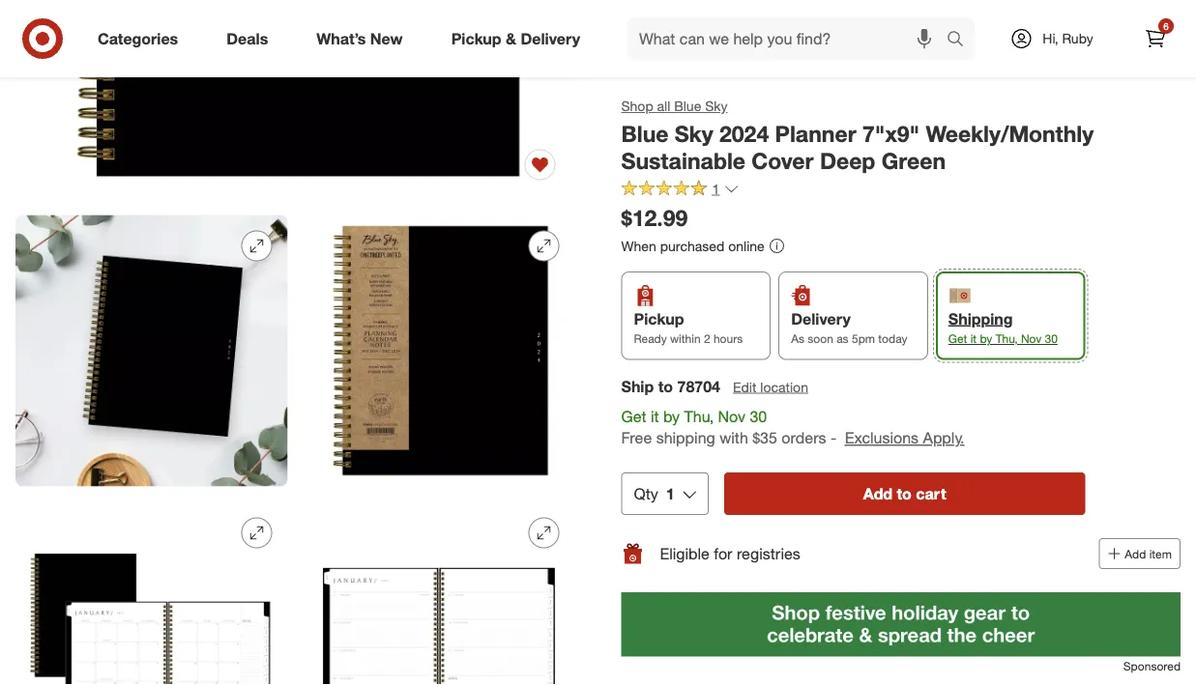 Task type: vqa. For each thing, say whether or not it's contained in the screenshot.
THE APPLY.
yes



Task type: locate. For each thing, give the bounding box(es) containing it.
1 horizontal spatial delivery
[[791, 310, 851, 328]]

add
[[863, 484, 893, 503], [1125, 547, 1146, 561]]

thu, up shipping
[[684, 407, 714, 426]]

0 horizontal spatial add
[[863, 484, 893, 503]]

1 vertical spatial thu,
[[684, 407, 714, 426]]

to right ship
[[658, 377, 673, 396]]

by up shipping
[[663, 407, 680, 426]]

1 vertical spatial to
[[897, 484, 912, 503]]

to left cart
[[897, 484, 912, 503]]

0 vertical spatial 1
[[712, 180, 720, 197]]

1 vertical spatial it
[[651, 407, 659, 426]]

get down "shipping" on the right
[[948, 332, 967, 346]]

deals
[[226, 29, 268, 48]]

0 vertical spatial it
[[970, 332, 977, 346]]

add inside button
[[1125, 547, 1146, 561]]

with
[[720, 429, 748, 448]]

delivery
[[521, 29, 580, 48], [791, 310, 851, 328]]

today
[[878, 332, 907, 346]]

thu, down "shipping" on the right
[[996, 332, 1018, 346]]

-
[[831, 429, 837, 448]]

add inside button
[[863, 484, 893, 503]]

pickup
[[451, 29, 501, 48], [634, 310, 684, 328]]

pickup left '&'
[[451, 29, 501, 48]]

0 horizontal spatial thu,
[[684, 407, 714, 426]]

pickup inside pickup ready within 2 hours
[[634, 310, 684, 328]]

by inside shipping get it by thu, nov 30
[[980, 332, 992, 346]]

shipping get it by thu, nov 30
[[948, 310, 1058, 346]]

0 horizontal spatial 30
[[750, 407, 767, 426]]

hi,
[[1043, 30, 1058, 47]]

registries
[[737, 545, 800, 563]]

deep
[[820, 148, 876, 175]]

0 vertical spatial by
[[980, 332, 992, 346]]

shipping
[[948, 310, 1013, 328]]

blue
[[674, 98, 701, 115], [621, 120, 669, 147]]

get it by thu, nov 30 free shipping with $35 orders - exclusions apply.
[[621, 407, 964, 448]]

planner
[[775, 120, 856, 147]]

1 vertical spatial delivery
[[791, 310, 851, 328]]

7"x9"
[[863, 120, 920, 147]]

thu,
[[996, 332, 1018, 346], [684, 407, 714, 426]]

30 inside shipping get it by thu, nov 30
[[1045, 332, 1058, 346]]

add item button
[[1099, 539, 1181, 570]]

0 horizontal spatial blue
[[621, 120, 669, 147]]

what's new
[[316, 29, 403, 48]]

1 vertical spatial by
[[663, 407, 680, 426]]

0 horizontal spatial nov
[[718, 407, 745, 426]]

pickup up ready
[[634, 310, 684, 328]]

blue right all
[[674, 98, 701, 115]]

cart
[[916, 484, 946, 503]]

what's
[[316, 29, 366, 48]]

1 horizontal spatial 1
[[712, 180, 720, 197]]

0 vertical spatial add
[[863, 484, 893, 503]]

when
[[621, 237, 656, 254]]

5pm
[[852, 332, 875, 346]]

1
[[712, 180, 720, 197], [666, 484, 675, 503]]

0 vertical spatial 30
[[1045, 332, 1058, 346]]

1 horizontal spatial blue
[[674, 98, 701, 115]]

eligible for registries
[[660, 545, 800, 563]]

categories
[[98, 29, 178, 48]]

1 vertical spatial pickup
[[634, 310, 684, 328]]

blue sky 2024 planner 7&#34;x9&#34; weekly/monthly sustainable cover deep green, 3 of 14 image
[[303, 215, 575, 487]]

1 horizontal spatial to
[[897, 484, 912, 503]]

0 horizontal spatial delivery
[[521, 29, 580, 48]]

0 horizontal spatial it
[[651, 407, 659, 426]]

1 horizontal spatial by
[[980, 332, 992, 346]]

2024
[[719, 120, 769, 147]]

$35
[[753, 429, 777, 448]]

1 horizontal spatial pickup
[[634, 310, 684, 328]]

pickup for ready
[[634, 310, 684, 328]]

0 vertical spatial thu,
[[996, 332, 1018, 346]]

to inside 'add to cart' button
[[897, 484, 912, 503]]

to
[[658, 377, 673, 396], [897, 484, 912, 503]]

qty 1
[[634, 484, 675, 503]]

0 vertical spatial nov
[[1021, 332, 1042, 346]]

1 horizontal spatial get
[[948, 332, 967, 346]]

add for add to cart
[[863, 484, 893, 503]]

sky
[[705, 98, 728, 115], [675, 120, 713, 147]]

30
[[1045, 332, 1058, 346], [750, 407, 767, 426]]

delivery up soon
[[791, 310, 851, 328]]

1 horizontal spatial 30
[[1045, 332, 1058, 346]]

it down "shipping" on the right
[[970, 332, 977, 346]]

1 horizontal spatial nov
[[1021, 332, 1042, 346]]

new
[[370, 29, 403, 48]]

shop
[[621, 98, 653, 115]]

1 horizontal spatial add
[[1125, 547, 1146, 561]]

0 vertical spatial get
[[948, 332, 967, 346]]

shipping
[[656, 429, 715, 448]]

pickup & delivery
[[451, 29, 580, 48]]

1 vertical spatial blue
[[621, 120, 669, 147]]

0 vertical spatial pickup
[[451, 29, 501, 48]]

edit location
[[733, 378, 808, 395]]

by
[[980, 332, 992, 346], [663, 407, 680, 426]]

sponsored
[[1123, 659, 1181, 673]]

0 horizontal spatial by
[[663, 407, 680, 426]]

1 horizontal spatial thu,
[[996, 332, 1018, 346]]

What can we help you find? suggestions appear below search field
[[628, 17, 951, 60]]

1 right qty
[[666, 484, 675, 503]]

as
[[837, 332, 849, 346]]

0 horizontal spatial 1
[[666, 484, 675, 503]]

6
[[1163, 20, 1169, 32]]

shop all blue sky blue sky 2024 planner 7"x9" weekly/monthly sustainable cover deep green
[[621, 98, 1094, 175]]

add left cart
[[863, 484, 893, 503]]

by down "shipping" on the right
[[980, 332, 992, 346]]

1 down sustainable
[[712, 180, 720, 197]]

1 vertical spatial get
[[621, 407, 646, 426]]

0 horizontal spatial pickup
[[451, 29, 501, 48]]

add left item
[[1125, 547, 1146, 561]]

it
[[970, 332, 977, 346], [651, 407, 659, 426]]

sky up sustainable
[[675, 120, 713, 147]]

ruby
[[1062, 30, 1093, 47]]

ship to 78704
[[621, 377, 720, 396]]

get up free
[[621, 407, 646, 426]]

0 vertical spatial to
[[658, 377, 673, 396]]

advertisement region
[[621, 593, 1181, 658]]

hi, ruby
[[1043, 30, 1093, 47]]

qty
[[634, 484, 658, 503]]

1 vertical spatial nov
[[718, 407, 745, 426]]

0 horizontal spatial to
[[658, 377, 673, 396]]

blue down shop
[[621, 120, 669, 147]]

get
[[948, 332, 967, 346], [621, 407, 646, 426]]

0 vertical spatial delivery
[[521, 29, 580, 48]]

delivery right '&'
[[521, 29, 580, 48]]

thu, inside get it by thu, nov 30 free shipping with $35 orders - exclusions apply.
[[684, 407, 714, 426]]

nov inside get it by thu, nov 30 free shipping with $35 orders - exclusions apply.
[[718, 407, 745, 426]]

it up free
[[651, 407, 659, 426]]

sky up 2024
[[705, 98, 728, 115]]

6 link
[[1134, 17, 1177, 60]]

1 vertical spatial add
[[1125, 547, 1146, 561]]

1 horizontal spatial it
[[970, 332, 977, 346]]

nov
[[1021, 332, 1042, 346], [718, 407, 745, 426]]

search
[[938, 31, 984, 50]]

by inside get it by thu, nov 30 free shipping with $35 orders - exclusions apply.
[[663, 407, 680, 426]]

free
[[621, 429, 652, 448]]

0 horizontal spatial get
[[621, 407, 646, 426]]

1 vertical spatial 30
[[750, 407, 767, 426]]



Task type: describe. For each thing, give the bounding box(es) containing it.
edit
[[733, 378, 757, 395]]

1 vertical spatial sky
[[675, 120, 713, 147]]

when purchased online
[[621, 237, 765, 254]]

delivery inside delivery as soon as 5pm today
[[791, 310, 851, 328]]

orders
[[782, 429, 826, 448]]

pickup & delivery link
[[435, 17, 604, 60]]

edit location button
[[732, 376, 809, 398]]

1 vertical spatial 1
[[666, 484, 675, 503]]

apply.
[[923, 429, 964, 448]]

what's new link
[[300, 17, 427, 60]]

item
[[1149, 547, 1172, 561]]

get inside get it by thu, nov 30 free shipping with $35 orders - exclusions apply.
[[621, 407, 646, 426]]

0 vertical spatial sky
[[705, 98, 728, 115]]

2
[[704, 332, 710, 346]]

categories link
[[81, 17, 202, 60]]

exclusions apply. link
[[845, 429, 964, 448]]

delivery as soon as 5pm today
[[791, 310, 907, 346]]

green
[[882, 148, 946, 175]]

1 link
[[621, 179, 739, 202]]

$12.99
[[621, 205, 688, 232]]

it inside get it by thu, nov 30 free shipping with $35 orders - exclusions apply.
[[651, 407, 659, 426]]

&
[[506, 29, 516, 48]]

0 vertical spatial blue
[[674, 98, 701, 115]]

search button
[[938, 17, 984, 64]]

hours
[[714, 332, 743, 346]]

weekly/monthly
[[926, 120, 1094, 147]]

to for ship
[[658, 377, 673, 396]]

pickup ready within 2 hours
[[634, 310, 743, 346]]

cover
[[752, 148, 814, 175]]

soon
[[808, 332, 833, 346]]

pickup for &
[[451, 29, 501, 48]]

blue sky 2024 planner 7&#34;x9&#34; weekly/monthly sustainable cover deep green, 1 of 14 image
[[15, 0, 575, 200]]

blue sky 2024 planner 7&#34;x9&#34; weekly/monthly sustainable cover deep green, 5 of 14 image
[[303, 503, 575, 686]]

online
[[728, 237, 765, 254]]

exclusions
[[845, 429, 919, 448]]

purchased
[[660, 237, 725, 254]]

all
[[657, 98, 670, 115]]

eligible
[[660, 545, 710, 563]]

78704
[[677, 377, 720, 396]]

within
[[670, 332, 701, 346]]

location
[[760, 378, 808, 395]]

blue sky 2024 planner 7&#34;x9&#34; weekly/monthly sustainable cover deep green, 2 of 14 image
[[15, 215, 287, 487]]

to for add
[[897, 484, 912, 503]]

add to cart
[[863, 484, 946, 503]]

ship
[[621, 377, 654, 396]]

for
[[714, 545, 732, 563]]

30 inside get it by thu, nov 30 free shipping with $35 orders - exclusions apply.
[[750, 407, 767, 426]]

add to cart button
[[724, 473, 1085, 515]]

nov inside shipping get it by thu, nov 30
[[1021, 332, 1042, 346]]

thu, inside shipping get it by thu, nov 30
[[996, 332, 1018, 346]]

as
[[791, 332, 804, 346]]

sustainable
[[621, 148, 745, 175]]

deals link
[[210, 17, 292, 60]]

add for add item
[[1125, 547, 1146, 561]]

add item
[[1125, 547, 1172, 561]]

ready
[[634, 332, 667, 346]]

blue sky 2024 planner 7&#34;x9&#34; weekly/monthly sustainable cover deep green, 4 of 14 image
[[15, 503, 287, 686]]

get inside shipping get it by thu, nov 30
[[948, 332, 967, 346]]

it inside shipping get it by thu, nov 30
[[970, 332, 977, 346]]



